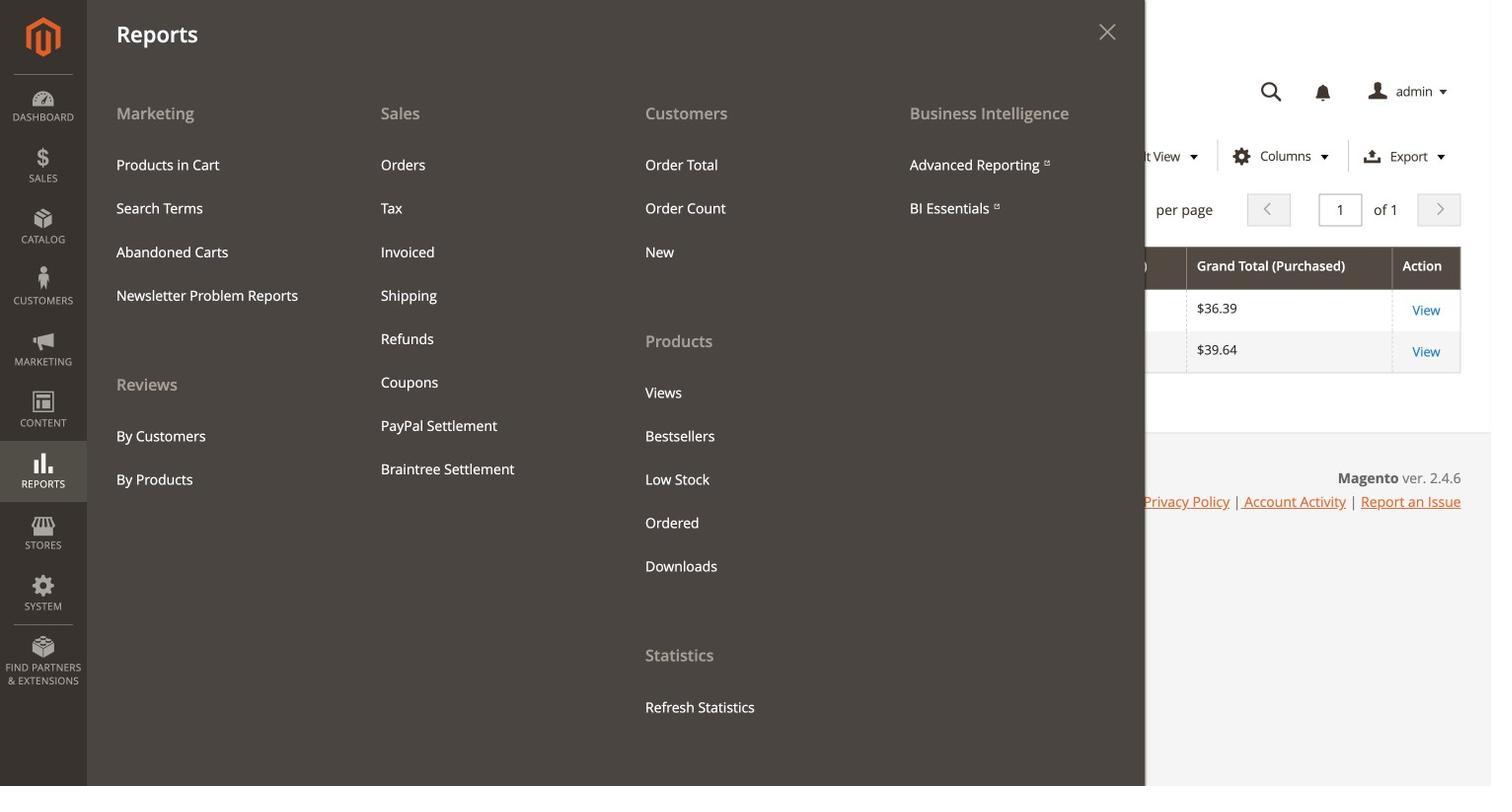Task type: vqa. For each thing, say whether or not it's contained in the screenshot.
text box
no



Task type: locate. For each thing, give the bounding box(es) containing it.
menu bar
[[0, 0, 1145, 787]]

None number field
[[1319, 194, 1362, 227]]

magento admin panel image
[[26, 17, 61, 57]]

menu
[[87, 91, 1145, 787], [87, 91, 351, 502], [616, 91, 880, 730], [102, 144, 337, 318], [366, 144, 601, 491], [631, 144, 865, 274], [895, 144, 1130, 231], [631, 372, 865, 589], [102, 415, 337, 502]]



Task type: describe. For each thing, give the bounding box(es) containing it.
Search by keyword text field
[[116, 140, 565, 172]]



